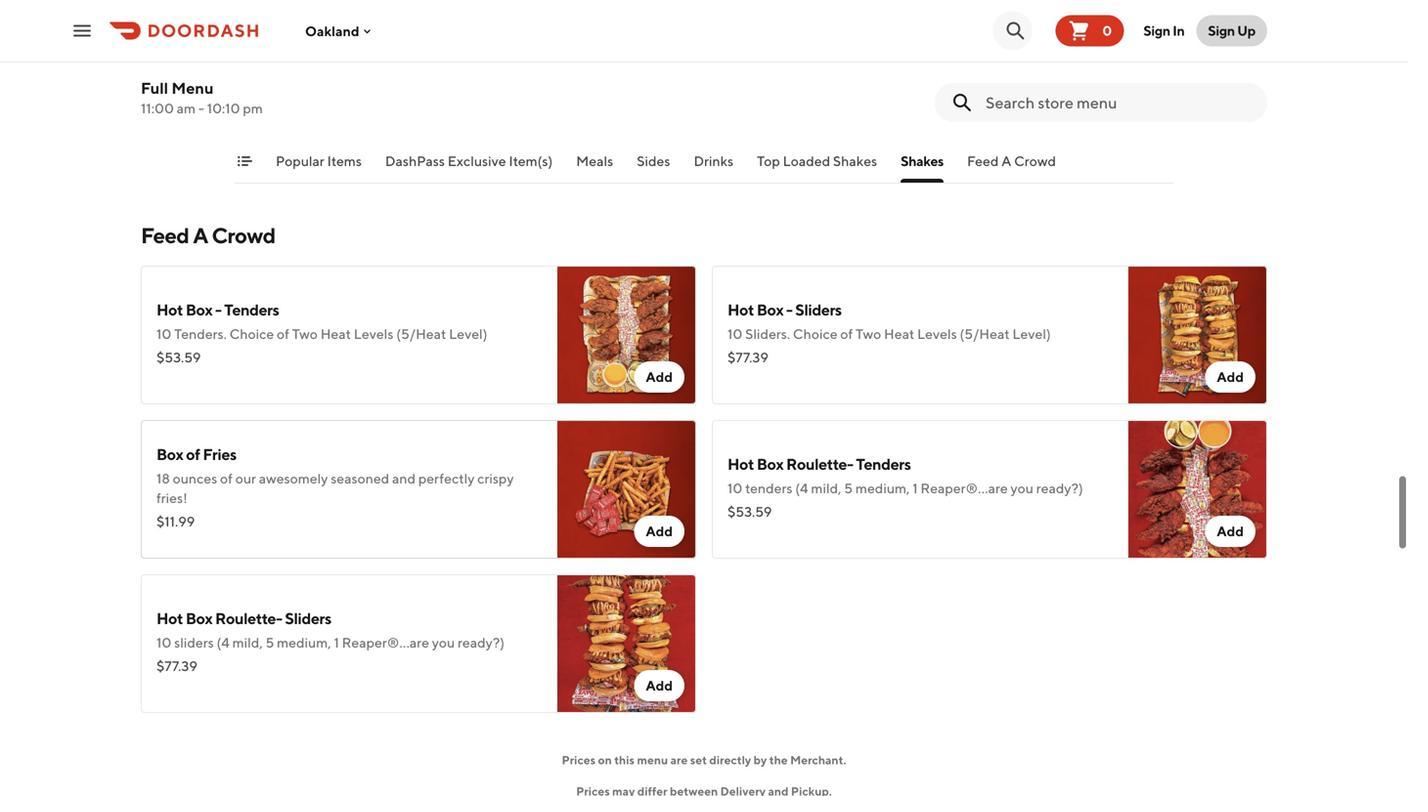 Task type: vqa. For each thing, say whether or not it's contained in the screenshot.
right 'Pickup'
no



Task type: locate. For each thing, give the bounding box(es) containing it.
1 horizontal spatial (4
[[795, 481, 808, 497]]

- up tenders.
[[215, 301, 221, 319]]

crispy
[[477, 471, 514, 487]]

0 horizontal spatial crowd
[[212, 223, 275, 248]]

0 horizontal spatial levels
[[354, 326, 394, 342]]

hot inside hot box roulette- sliders 10 sliders (4 mild, 5 medium, 1 reaper®...are you ready?) $77.39
[[156, 610, 183, 628]]

sides button
[[637, 152, 670, 183]]

box
[[186, 301, 212, 319], [757, 301, 784, 319], [156, 445, 183, 464], [757, 455, 784, 474], [186, 610, 212, 628]]

drinks
[[694, 153, 734, 169]]

hot up sliders
[[156, 610, 183, 628]]

10 inside hot box - sliders 10 sliders. choice of two heat levels (5/heat level) $77.39
[[728, 326, 743, 342]]

(4
[[795, 481, 808, 497], [217, 635, 230, 651]]

0 horizontal spatial shakes
[[833, 153, 877, 169]]

hot box roulette- sliders 10 sliders (4 mild, 5 medium, 1 reaper®...are you ready?) $77.39
[[156, 610, 505, 675]]

1 vertical spatial medium,
[[277, 635, 331, 651]]

hot box roulette- sliders image
[[557, 575, 696, 714]]

hot box - sliders image
[[1129, 266, 1267, 405]]

crowd
[[1014, 153, 1056, 169], [212, 223, 275, 248]]

popular items
[[276, 153, 362, 169]]

mild, inside hot box roulette- tenders 10 tenders (4 mild, 5 medium, 1 reaper®...are you ready?) $53.59
[[811, 481, 841, 497]]

1 horizontal spatial sign
[[1208, 22, 1235, 39]]

hot up the sliders.
[[728, 301, 754, 319]]

10 for hot box - sliders
[[728, 326, 743, 342]]

1 horizontal spatial 1
[[913, 481, 918, 497]]

1 horizontal spatial feed a crowd
[[967, 153, 1056, 169]]

0 horizontal spatial level)
[[449, 326, 487, 342]]

of right tenders.
[[277, 326, 289, 342]]

roulette- inside hot box roulette- tenders 10 tenders (4 mild, 5 medium, 1 reaper®...are you ready?) $53.59
[[786, 455, 853, 474]]

sign left in
[[1144, 22, 1170, 39]]

- inside hot box - sliders 10 sliders. choice of two heat levels (5/heat level) $77.39
[[786, 301, 793, 319]]

$5.39 •
[[156, 101, 202, 117]]

0 horizontal spatial roulette-
[[215, 610, 282, 628]]

1 horizontal spatial medium,
[[856, 481, 910, 497]]

menu inside full menu 11:00 am - 10:10 pm
[[171, 79, 214, 97]]

1 inside hot box roulette- sliders 10 sliders (4 mild, 5 medium, 1 reaper®...are you ready?) $77.39
[[334, 635, 339, 651]]

- up the sliders.
[[786, 301, 793, 319]]

box inside hot box - sliders 10 sliders. choice of two heat levels (5/heat level) $77.39
[[757, 301, 784, 319]]

0 horizontal spatial -
[[198, 100, 204, 116]]

level)
[[449, 326, 487, 342], [1013, 326, 1051, 342]]

box for hot box roulette- tenders
[[757, 455, 784, 474]]

0 horizontal spatial feed
[[141, 223, 189, 248]]

sliders
[[174, 635, 214, 651]]

1 for hot box roulette- sliders
[[334, 635, 339, 651]]

level) inside hot box - sliders 10 sliders. choice of two heat levels (5/heat level) $77.39
[[1013, 326, 1051, 342]]

0 vertical spatial medium,
[[856, 481, 910, 497]]

levels for hot box - tenders
[[354, 326, 394, 342]]

0 vertical spatial reaper®...are
[[921, 481, 1008, 497]]

roulette- inside hot box roulette- sliders 10 sliders (4 mild, 5 medium, 1 reaper®...are you ready?) $77.39
[[215, 610, 282, 628]]

1 vertical spatial mild,
[[232, 635, 263, 651]]

0 horizontal spatial two
[[292, 326, 318, 342]]

fries!
[[156, 490, 187, 507]]

(5/heat inside hot box - sliders 10 sliders. choice of two heat levels (5/heat level) $77.39
[[960, 326, 1010, 342]]

box inside the hot box - tenders 10 tenders. choice of two heat levels (5/heat level) $53.59
[[186, 301, 212, 319]]

oakland
[[305, 23, 359, 39]]

1 vertical spatial $77.39
[[156, 659, 197, 675]]

add for hot box - tenders
[[646, 369, 673, 385]]

two inside hot box - sliders 10 sliders. choice of two heat levels (5/heat level) $77.39
[[856, 326, 881, 342]]

small
[[156, 72, 194, 90]]

box up 'tenders'
[[757, 455, 784, 474]]

shakes inside button
[[833, 153, 877, 169]]

-
[[198, 100, 204, 116], [215, 301, 221, 319], [786, 301, 793, 319]]

(5/heat inside the hot box - tenders 10 tenders. choice of two heat levels (5/heat level) $53.59
[[396, 326, 446, 342]]

0 vertical spatial mild,
[[811, 481, 841, 497]]

levels inside the hot box - tenders 10 tenders. choice of two heat levels (5/heat level) $53.59
[[354, 326, 394, 342]]

1 horizontal spatial reaper®...are
[[921, 481, 1008, 497]]

a inside button
[[1002, 153, 1012, 169]]

2 horizontal spatial -
[[786, 301, 793, 319]]

0 horizontal spatial (5/heat
[[396, 326, 446, 342]]

1 horizontal spatial (5/heat
[[960, 326, 1010, 342]]

5 right 'tenders'
[[844, 481, 853, 497]]

box inside hot box roulette- sliders 10 sliders (4 mild, 5 medium, 1 reaper®...are you ready?) $77.39
[[186, 610, 212, 628]]

1 horizontal spatial -
[[215, 301, 221, 319]]

1 for hot box roulette- tenders
[[913, 481, 918, 497]]

you
[[1011, 481, 1034, 497], [432, 635, 455, 651]]

choice right the sliders.
[[793, 326, 838, 342]]

0 horizontal spatial you
[[432, 635, 455, 651]]

10 inside the hot box - tenders 10 tenders. choice of two heat levels (5/heat level) $53.59
[[156, 326, 171, 342]]

0 horizontal spatial heat
[[320, 326, 351, 342]]

5 for sliders
[[266, 635, 274, 651]]

10 left the sliders.
[[728, 326, 743, 342]]

1 vertical spatial tenders
[[856, 455, 911, 474]]

choice inside the hot box - tenders 10 tenders. choice of two heat levels (5/heat level) $53.59
[[229, 326, 274, 342]]

merchant
[[790, 754, 843, 768]]

small chocolate shake image
[[557, 27, 696, 166]]

1 choice from the left
[[229, 326, 274, 342]]

1 inside hot box roulette- tenders 10 tenders (4 mild, 5 medium, 1 reaper®...are you ready?) $53.59
[[913, 481, 918, 497]]

2 two from the left
[[856, 326, 881, 342]]

10 left 'tenders'
[[728, 481, 743, 497]]

0 horizontal spatial a
[[193, 223, 208, 248]]

1 vertical spatial 5
[[266, 635, 274, 651]]

10 for hot box roulette- tenders
[[728, 481, 743, 497]]

1 vertical spatial 1
[[334, 635, 339, 651]]

1 horizontal spatial feed
[[967, 153, 999, 169]]

0 vertical spatial (4
[[795, 481, 808, 497]]

5 right sliders
[[266, 635, 274, 651]]

1 sign from the left
[[1144, 22, 1170, 39]]

sign left up
[[1208, 22, 1235, 39]]

$77.39 down sliders
[[156, 659, 197, 675]]

0 vertical spatial roulette-
[[786, 455, 853, 474]]

5 inside hot box roulette- sliders 10 sliders (4 mild, 5 medium, 1 reaper®...are you ready?) $77.39
[[266, 635, 274, 651]]

box of fries 18 ounces of our awesomely seasoned and perfectly crispy fries! $11.99
[[156, 445, 514, 530]]

choice for sliders
[[793, 326, 838, 342]]

2 shakes from the left
[[901, 153, 944, 169]]

0 horizontal spatial $77.39
[[156, 659, 197, 675]]

sliders inside hot box roulette- sliders 10 sliders (4 mild, 5 medium, 1 reaper®...are you ready?) $77.39
[[285, 610, 331, 628]]

(5/heat for hot box - sliders
[[960, 326, 1010, 342]]

mild,
[[811, 481, 841, 497], [232, 635, 263, 651]]

0 horizontal spatial menu
[[171, 79, 214, 97]]

1 levels from the left
[[354, 326, 394, 342]]

0 horizontal spatial choice
[[229, 326, 274, 342]]

perfectly
[[418, 471, 475, 487]]

$77.39
[[728, 350, 769, 366], [156, 659, 197, 675]]

shakes
[[833, 153, 877, 169], [901, 153, 944, 169]]

1 shakes from the left
[[833, 153, 877, 169]]

1 horizontal spatial shakes
[[901, 153, 944, 169]]

0 horizontal spatial sliders
[[285, 610, 331, 628]]

ready?) inside hot box roulette- tenders 10 tenders (4 mild, 5 medium, 1 reaper®...are you ready?) $53.59
[[1036, 481, 1083, 497]]

sliders
[[795, 301, 842, 319], [285, 610, 331, 628]]

heat for tenders
[[320, 326, 351, 342]]

0
[[1103, 22, 1112, 39]]

11:00
[[141, 100, 174, 116]]

seasoned
[[331, 471, 389, 487]]

ready?) for hot box roulette- tenders
[[1036, 481, 1083, 497]]

reaper®...are inside hot box roulette- tenders 10 tenders (4 mild, 5 medium, 1 reaper®...are you ready?) $53.59
[[921, 481, 1008, 497]]

1 vertical spatial menu
[[717, 756, 759, 775]]

0 vertical spatial ready?)
[[1036, 481, 1083, 497]]

drinks button
[[694, 152, 734, 183]]

1 horizontal spatial ready?)
[[1036, 481, 1083, 497]]

1 horizontal spatial levels
[[917, 326, 957, 342]]

0 horizontal spatial 1
[[334, 635, 339, 651]]

1 vertical spatial roulette-
[[215, 610, 282, 628]]

1 vertical spatial you
[[432, 635, 455, 651]]

0 vertical spatial feed
[[967, 153, 999, 169]]

Item Search search field
[[986, 92, 1252, 113]]

1 horizontal spatial a
[[1002, 153, 1012, 169]]

top
[[757, 153, 780, 169]]

0 horizontal spatial sign
[[1144, 22, 1170, 39]]

0 horizontal spatial (4
[[217, 635, 230, 651]]

sliders for hot box - sliders
[[795, 301, 842, 319]]

small vanilla shake image
[[1129, 27, 1267, 166]]

choice inside hot box - sliders 10 sliders. choice of two heat levels (5/heat level) $77.39
[[793, 326, 838, 342]]

0 horizontal spatial tenders
[[224, 301, 279, 319]]

levels for hot box - sliders
[[917, 326, 957, 342]]

0 vertical spatial $53.59
[[156, 350, 201, 366]]

meals
[[576, 153, 613, 169]]

choice
[[229, 326, 274, 342], [793, 326, 838, 342]]

0 vertical spatial $77.39
[[728, 350, 769, 366]]

0 horizontal spatial medium,
[[277, 635, 331, 651]]

1 horizontal spatial $53.59
[[728, 504, 772, 520]]

$77.39 down the sliders.
[[728, 350, 769, 366]]

1 horizontal spatial 5
[[844, 481, 853, 497]]

1 two from the left
[[292, 326, 318, 342]]

fries
[[203, 445, 236, 464]]

1 vertical spatial $53.59
[[728, 504, 772, 520]]

hot inside hot box roulette- tenders 10 tenders (4 mild, 5 medium, 1 reaper®...are you ready?) $53.59
[[728, 455, 754, 474]]

hot
[[156, 301, 183, 319], [728, 301, 754, 319], [728, 455, 754, 474], [156, 610, 183, 628]]

of
[[277, 326, 289, 342], [840, 326, 853, 342], [186, 445, 200, 464], [220, 471, 233, 487]]

directly
[[709, 754, 751, 768]]

$53.59
[[156, 350, 201, 366], [728, 504, 772, 520]]

$77.39 inside hot box - sliders 10 sliders. choice of two heat levels (5/heat level) $77.39
[[728, 350, 769, 366]]

(4 right sliders
[[217, 635, 230, 651]]

levels
[[354, 326, 394, 342], [917, 326, 957, 342]]

choice right tenders.
[[229, 326, 274, 342]]

1 horizontal spatial mild,
[[811, 481, 841, 497]]

add button for hot box - sliders
[[1205, 362, 1256, 393]]

1 horizontal spatial sliders
[[795, 301, 842, 319]]

$53.59 down 'tenders'
[[728, 504, 772, 520]]

a
[[1002, 153, 1012, 169], [193, 223, 208, 248]]

add button for box of fries
[[634, 516, 685, 548]]

of inside the hot box - tenders 10 tenders. choice of two heat levels (5/heat level) $53.59
[[277, 326, 289, 342]]

mild, right 'tenders'
[[811, 481, 841, 497]]

ready?)
[[1036, 481, 1083, 497], [458, 635, 505, 651]]

shakes left the feed a crowd button
[[901, 153, 944, 169]]

reaper®...are inside hot box roulette- sliders 10 sliders (4 mild, 5 medium, 1 reaper®...are you ready?) $77.39
[[342, 635, 429, 651]]

5 inside hot box roulette- tenders 10 tenders (4 mild, 5 medium, 1 reaper®...are you ready?) $53.59
[[844, 481, 853, 497]]

tenders inside the hot box - tenders 10 tenders. choice of two heat levels (5/heat level) $53.59
[[224, 301, 279, 319]]

ready?) inside hot box roulette- sliders 10 sliders (4 mild, 5 medium, 1 reaper®...are you ready?) $77.39
[[458, 635, 505, 651]]

0 vertical spatial 5
[[844, 481, 853, 497]]

tenders.
[[174, 326, 227, 342]]

1 horizontal spatial menu
[[717, 756, 759, 775]]

18
[[156, 471, 170, 487]]

0 horizontal spatial mild,
[[232, 635, 263, 651]]

feed
[[967, 153, 999, 169], [141, 223, 189, 248]]

medium, inside hot box roulette- sliders 10 sliders (4 mild, 5 medium, 1 reaper®...are you ready?) $77.39
[[277, 635, 331, 651]]

0 horizontal spatial $53.59
[[156, 350, 201, 366]]

0 vertical spatial crowd
[[1014, 153, 1056, 169]]

2 level) from the left
[[1013, 326, 1051, 342]]

add button
[[634, 362, 685, 393], [1205, 362, 1256, 393], [634, 516, 685, 548], [1205, 516, 1256, 548], [634, 671, 685, 702]]

2 heat from the left
[[884, 326, 915, 342]]

box inside hot box roulette- tenders 10 tenders (4 mild, 5 medium, 1 reaper®...are you ready?) $53.59
[[757, 455, 784, 474]]

0 horizontal spatial ready?)
[[458, 635, 505, 651]]

reaper®...are
[[921, 481, 1008, 497], [342, 635, 429, 651]]

you inside hot box roulette- tenders 10 tenders (4 mild, 5 medium, 1 reaper®...are you ready?) $53.59
[[1011, 481, 1034, 497]]

reaper®...are for hot box roulette- tenders
[[921, 481, 1008, 497]]

(5/heat
[[396, 326, 446, 342], [960, 326, 1010, 342]]

box up 18
[[156, 445, 183, 464]]

2 choice from the left
[[793, 326, 838, 342]]

box inside box of fries 18 ounces of our awesomely seasoned and perfectly crispy fries! $11.99
[[156, 445, 183, 464]]

1 vertical spatial (4
[[217, 635, 230, 651]]

menu
[[637, 754, 668, 768]]

$53.59 down tenders.
[[156, 350, 201, 366]]

10 left tenders.
[[156, 326, 171, 342]]

1 vertical spatial reaper®...are
[[342, 635, 429, 651]]

- inside the hot box - tenders 10 tenders. choice of two heat levels (5/heat level) $53.59
[[215, 301, 221, 319]]

of left our
[[220, 471, 233, 487]]

medium, inside hot box roulette- tenders 10 tenders (4 mild, 5 medium, 1 reaper®...are you ready?) $53.59
[[856, 481, 910, 497]]

roulette- for sliders
[[215, 610, 282, 628]]

0 vertical spatial tenders
[[224, 301, 279, 319]]

you for hot box roulette- tenders
[[1011, 481, 1034, 497]]

1 horizontal spatial heat
[[884, 326, 915, 342]]

1 horizontal spatial level)
[[1013, 326, 1051, 342]]

pm
[[243, 100, 263, 116]]

1 horizontal spatial tenders
[[856, 455, 911, 474]]

1 vertical spatial ready?)
[[458, 635, 505, 651]]

1 level) from the left
[[449, 326, 487, 342]]

box of fries image
[[557, 420, 696, 559]]

1
[[913, 481, 918, 497], [334, 635, 339, 651]]

hot box roulette- tenders 10 tenders (4 mild, 5 medium, 1 reaper®...are you ready?) $53.59
[[728, 455, 1083, 520]]

feed a crowd
[[967, 153, 1056, 169], [141, 223, 275, 248]]

menu inside "button"
[[717, 756, 759, 775]]

1 horizontal spatial two
[[856, 326, 881, 342]]

mild, right sliders
[[232, 635, 263, 651]]

10 inside hot box roulette- tenders 10 tenders (4 mild, 5 medium, 1 reaper®...are you ready?) $53.59
[[728, 481, 743, 497]]

0 horizontal spatial reaper®...are
[[342, 635, 429, 651]]

1 horizontal spatial crowd
[[1014, 153, 1056, 169]]

2 (5/heat from the left
[[960, 326, 1010, 342]]

(4 right 'tenders'
[[795, 481, 808, 497]]

1 horizontal spatial choice
[[793, 326, 838, 342]]

0 vertical spatial a
[[1002, 153, 1012, 169]]

heat inside the hot box - tenders 10 tenders. choice of two heat levels (5/heat level) $53.59
[[320, 326, 351, 342]]

you inside hot box roulette- sliders 10 sliders (4 mild, 5 medium, 1 reaper®...are you ready?) $77.39
[[432, 635, 455, 651]]

(4 for tenders
[[795, 481, 808, 497]]

(4 inside hot box roulette- tenders 10 tenders (4 mild, 5 medium, 1 reaper®...are you ready?) $53.59
[[795, 481, 808, 497]]

tenders
[[224, 301, 279, 319], [856, 455, 911, 474]]

mild, for tenders
[[811, 481, 841, 497]]

heat inside hot box - sliders 10 sliders. choice of two heat levels (5/heat level) $77.39
[[884, 326, 915, 342]]

hot inside hot box - sliders 10 sliders. choice of two heat levels (5/heat level) $77.39
[[728, 301, 754, 319]]

1 horizontal spatial you
[[1011, 481, 1034, 497]]

5
[[844, 481, 853, 497], [266, 635, 274, 651]]

and
[[392, 471, 416, 487]]

0 horizontal spatial 5
[[266, 635, 274, 651]]

90% (11)
[[224, 101, 275, 117]]

1 vertical spatial sliders
[[285, 610, 331, 628]]

0 vertical spatial sliders
[[795, 301, 842, 319]]

0 vertical spatial 1
[[913, 481, 918, 497]]

levels inside hot box - sliders 10 sliders. choice of two heat levels (5/heat level) $77.39
[[917, 326, 957, 342]]

- right am at the left of the page
[[198, 100, 204, 116]]

sign for sign up
[[1208, 22, 1235, 39]]

1 vertical spatial feed a crowd
[[141, 223, 275, 248]]

mild, for sliders
[[232, 635, 263, 651]]

box up tenders.
[[186, 301, 212, 319]]

exclusive
[[448, 153, 506, 169]]

heat
[[320, 326, 351, 342], [884, 326, 915, 342]]

hot up tenders.
[[156, 301, 183, 319]]

two for hot box - tenders
[[292, 326, 318, 342]]

sliders inside hot box - sliders 10 sliders. choice of two heat levels (5/heat level) $77.39
[[795, 301, 842, 319]]

10 for hot box roulette- sliders
[[156, 635, 171, 651]]

1 vertical spatial feed
[[141, 223, 189, 248]]

0 vertical spatial you
[[1011, 481, 1034, 497]]

add for hot box - sliders
[[1217, 369, 1244, 385]]

(4 inside hot box roulette- sliders 10 sliders (4 mild, 5 medium, 1 reaper®...are you ready?) $77.39
[[217, 635, 230, 651]]

tenders inside hot box roulette- tenders 10 tenders (4 mild, 5 medium, 1 reaper®...are you ready?) $53.59
[[856, 455, 911, 474]]

level) inside the hot box - tenders 10 tenders. choice of two heat levels (5/heat level) $53.59
[[449, 326, 487, 342]]

$77.39 inside hot box roulette- sliders 10 sliders (4 mild, 5 medium, 1 reaper®...are you ready?) $77.39
[[156, 659, 197, 675]]

view menu
[[677, 756, 759, 775]]

10 left sliders
[[156, 635, 171, 651]]

choice for tenders
[[229, 326, 274, 342]]

1 horizontal spatial roulette-
[[786, 455, 853, 474]]

of right the sliders.
[[840, 326, 853, 342]]

1 heat from the left
[[320, 326, 351, 342]]

- for hot box - sliders
[[786, 301, 793, 319]]

0 vertical spatial menu
[[171, 79, 214, 97]]

2 sign from the left
[[1208, 22, 1235, 39]]

mild, inside hot box roulette- sliders 10 sliders (4 mild, 5 medium, 1 reaper®...are you ready?) $77.39
[[232, 635, 263, 651]]

in
[[1173, 22, 1185, 39]]

hot up 'tenders'
[[728, 455, 754, 474]]

view
[[677, 756, 713, 775]]

show menu categories image
[[237, 154, 252, 169]]

two inside the hot box - tenders 10 tenders. choice of two heat levels (5/heat level) $53.59
[[292, 326, 318, 342]]

open menu image
[[70, 19, 94, 43]]

shakes right the loaded
[[833, 153, 877, 169]]

box up the sliders.
[[757, 301, 784, 319]]

roulette-
[[786, 455, 853, 474], [215, 610, 282, 628]]

box up sliders
[[186, 610, 212, 628]]

hot inside the hot box - tenders 10 tenders. choice of two heat levels (5/heat level) $53.59
[[156, 301, 183, 319]]

are
[[670, 754, 688, 768]]

1 horizontal spatial $77.39
[[728, 350, 769, 366]]

10 inside hot box roulette- sliders 10 sliders (4 mild, 5 medium, 1 reaper®...are you ready?) $77.39
[[156, 635, 171, 651]]

1 (5/heat from the left
[[396, 326, 446, 342]]

2 levels from the left
[[917, 326, 957, 342]]

10
[[156, 326, 171, 342], [728, 326, 743, 342], [728, 481, 743, 497], [156, 635, 171, 651]]

add button for hot box roulette- sliders
[[634, 671, 685, 702]]



Task type: describe. For each thing, give the bounding box(es) containing it.
menu for full
[[171, 79, 214, 97]]

ready?) for hot box roulette- sliders
[[458, 635, 505, 651]]

feed inside button
[[967, 153, 999, 169]]

full menu 11:00 am - 10:10 pm
[[141, 79, 263, 116]]

add button for hot box roulette- tenders
[[1205, 516, 1256, 548]]

medium, for sliders
[[277, 635, 331, 651]]

full
[[141, 79, 168, 97]]

tenders
[[745, 481, 793, 497]]

the
[[769, 754, 788, 768]]

.
[[843, 754, 846, 768]]

prices on this menu are set directly by the merchant .
[[562, 754, 846, 768]]

dashpass
[[385, 153, 445, 169]]

menu for view
[[717, 756, 759, 775]]

sign for sign in
[[1144, 22, 1170, 39]]

$11.99
[[156, 514, 195, 530]]

sliders.
[[745, 326, 790, 342]]

loaded
[[783, 153, 830, 169]]

sign in
[[1144, 22, 1185, 39]]

$5.39
[[156, 101, 192, 117]]

popular items button
[[276, 152, 362, 183]]

set
[[690, 754, 707, 768]]

tenders for hot box - tenders
[[224, 301, 279, 319]]

meals button
[[576, 152, 613, 183]]

1 vertical spatial a
[[193, 223, 208, 248]]

of inside hot box - sliders 10 sliders. choice of two heat levels (5/heat level) $77.39
[[840, 326, 853, 342]]

add for hot box roulette- sliders
[[646, 678, 673, 694]]

5 for tenders
[[844, 481, 853, 497]]

this
[[614, 754, 635, 768]]

view menu button
[[638, 746, 770, 785]]

(11)
[[255, 101, 275, 117]]

hot box - tenders 10 tenders. choice of two heat levels (5/heat level) $53.59
[[156, 301, 487, 366]]

ounces
[[173, 471, 217, 487]]

(4 for sliders
[[217, 635, 230, 651]]

top loaded shakes
[[757, 153, 877, 169]]

hot box - tenders image
[[557, 266, 696, 405]]

0 button
[[1056, 15, 1124, 46]]

10:10
[[207, 100, 240, 116]]

crowd inside button
[[1014, 153, 1056, 169]]

two for hot box - sliders
[[856, 326, 881, 342]]

hot for hot box - sliders
[[728, 301, 754, 319]]

box for hot box - tenders
[[186, 301, 212, 319]]

level) for hot box - tenders
[[449, 326, 487, 342]]

of up ounces
[[186, 445, 200, 464]]

sliders for hot box roulette- sliders
[[285, 610, 331, 628]]

chocolate
[[197, 72, 269, 90]]

you for hot box roulette- sliders
[[432, 635, 455, 651]]

90%
[[224, 101, 252, 117]]

by
[[754, 754, 767, 768]]

add for hot box roulette- tenders
[[1217, 524, 1244, 540]]

up
[[1237, 22, 1256, 39]]

our
[[235, 471, 256, 487]]

awesomely
[[259, 471, 328, 487]]

0 vertical spatial feed a crowd
[[967, 153, 1056, 169]]

popular
[[276, 153, 324, 169]]

10 for hot box - tenders
[[156, 326, 171, 342]]

0 horizontal spatial feed a crowd
[[141, 223, 275, 248]]

box for hot box roulette- sliders
[[186, 610, 212, 628]]

(5/heat for hot box - tenders
[[396, 326, 446, 342]]

reaper®...are for hot box roulette- sliders
[[342, 635, 429, 651]]

hot box - sliders 10 sliders. choice of two heat levels (5/heat level) $77.39
[[728, 301, 1051, 366]]

hot for hot box roulette- sliders
[[156, 610, 183, 628]]

1 vertical spatial crowd
[[212, 223, 275, 248]]

hot for hot box - tenders
[[156, 301, 183, 319]]

- for hot box - tenders
[[215, 301, 221, 319]]

prices
[[562, 754, 596, 768]]

small chocolate shake
[[156, 72, 314, 90]]

add button for hot box - tenders
[[634, 362, 685, 393]]

box for hot box - sliders
[[757, 301, 784, 319]]

medium, for tenders
[[856, 481, 910, 497]]

hot for hot box roulette- tenders
[[728, 455, 754, 474]]

sign up link
[[1196, 15, 1267, 46]]

heat for sliders
[[884, 326, 915, 342]]

dashpass exclusive item(s)
[[385, 153, 553, 169]]

sides
[[637, 153, 670, 169]]

item(s)
[[509, 153, 553, 169]]

tenders for hot box roulette- tenders
[[856, 455, 911, 474]]

on
[[598, 754, 612, 768]]

shake
[[271, 72, 314, 90]]

add for box of fries
[[646, 524, 673, 540]]

dashpass exclusive item(s) button
[[385, 152, 553, 183]]

am
[[177, 100, 196, 116]]

level) for hot box - sliders
[[1013, 326, 1051, 342]]

$53.59 inside hot box roulette- tenders 10 tenders (4 mild, 5 medium, 1 reaper®...are you ready?) $53.59
[[728, 504, 772, 520]]

top loaded shakes button
[[757, 152, 877, 183]]

roulette- for tenders
[[786, 455, 853, 474]]

feed a crowd button
[[967, 152, 1056, 183]]

hot box roulette- tenders image
[[1129, 420, 1267, 559]]

$53.59 inside the hot box - tenders 10 tenders. choice of two heat levels (5/heat level) $53.59
[[156, 350, 201, 366]]

oakland button
[[305, 23, 375, 39]]

items
[[327, 153, 362, 169]]

- inside full menu 11:00 am - 10:10 pm
[[198, 100, 204, 116]]

sign up
[[1208, 22, 1256, 39]]

sign in link
[[1132, 11, 1196, 50]]

•
[[196, 101, 202, 117]]



